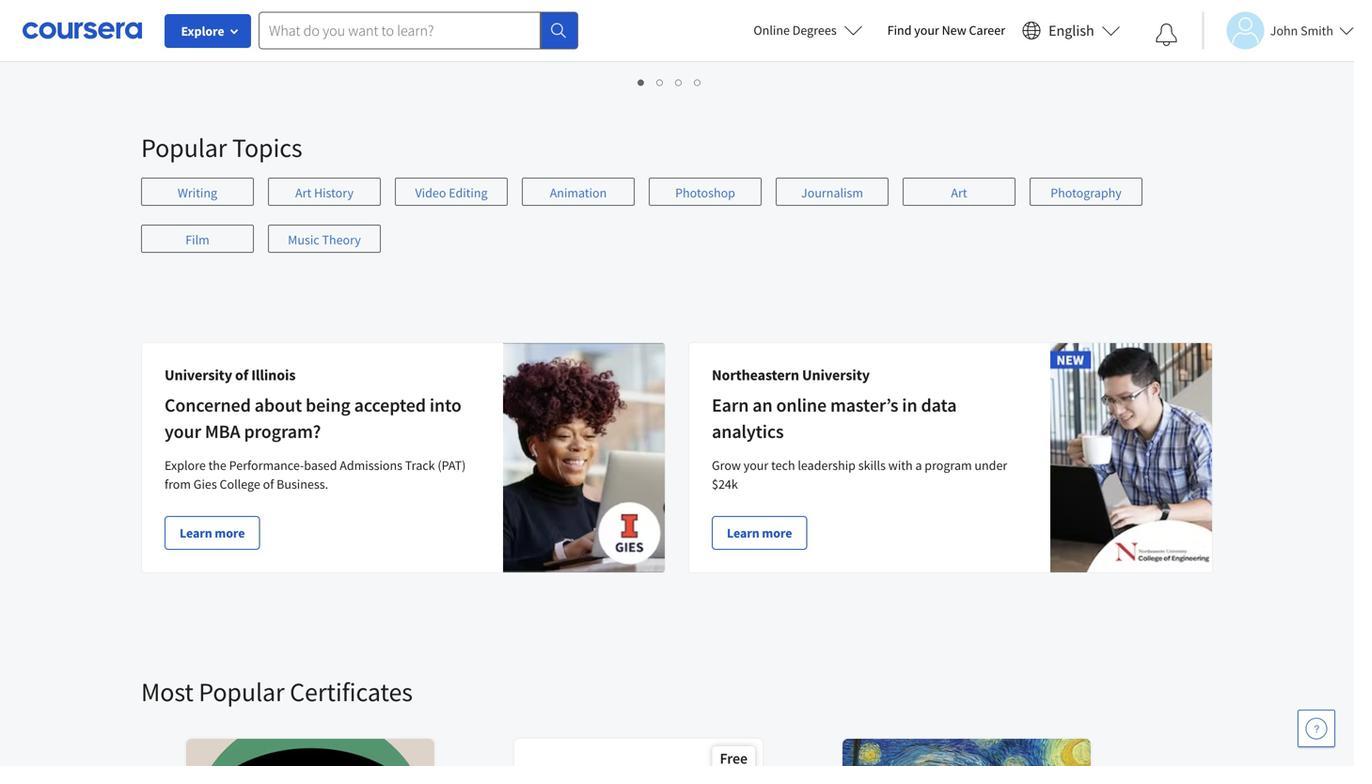 Task type: describe. For each thing, give the bounding box(es) containing it.
online
[[754, 22, 790, 39]]

under
[[975, 457, 1008, 474]]

editing
[[449, 184, 488, 201]]

program?
[[244, 420, 321, 444]]

film
[[186, 231, 210, 248]]

learn more link for analytics
[[712, 517, 808, 550]]

animation link
[[522, 178, 635, 206]]

topics
[[232, 131, 303, 164]]

0 vertical spatial popular
[[141, 131, 227, 164]]

northeastern
[[712, 366, 800, 385]]

(pat)
[[438, 457, 466, 474]]

business.
[[277, 476, 328, 493]]

gies
[[194, 476, 217, 493]]

more for analytics
[[762, 525, 793, 542]]

grow your tech leadership skills with a program under $24k
[[712, 457, 1008, 493]]

video
[[415, 184, 446, 201]]

2 specialization from the left
[[858, 11, 935, 28]]

list containing 1
[[188, 71, 1152, 92]]

program
[[925, 457, 972, 474]]

find your new career link
[[878, 19, 1015, 42]]

english button
[[1015, 0, 1129, 61]]

2
[[657, 72, 665, 90]]

art for art history
[[295, 184, 312, 201]]

4
[[695, 72, 702, 90]]

leadership
[[798, 457, 856, 474]]

your for grow
[[744, 457, 769, 474]]

accepted
[[354, 394, 426, 417]]

learn more for analytics
[[727, 525, 793, 542]]

analytics
[[712, 420, 784, 444]]

music theory link
[[268, 225, 381, 253]]

admissions
[[340, 457, 403, 474]]

video editing
[[415, 184, 488, 201]]

performance-
[[229, 457, 304, 474]]

certificates
[[290, 676, 413, 709]]

master's
[[831, 394, 899, 417]]

explore for explore the performance-based admissions track (pat) from gies college of business.
[[165, 457, 206, 474]]

film link
[[141, 225, 254, 253]]

online degrees
[[754, 22, 837, 39]]

learn for analytics
[[727, 525, 760, 542]]

learn more for your
[[180, 525, 245, 542]]

based
[[304, 457, 337, 474]]

university inside northeastern university earn an online master's in data analytics
[[803, 366, 870, 385]]

explore the performance-based admissions track (pat) from gies college of business.
[[165, 457, 466, 493]]

being
[[306, 394, 351, 417]]

john smith button
[[1203, 12, 1355, 49]]

earn
[[712, 394, 749, 417]]

track
[[405, 457, 435, 474]]

show notifications image
[[1156, 24, 1179, 46]]

online
[[777, 394, 827, 417]]

1 vertical spatial popular
[[199, 676, 285, 709]]

illinois
[[251, 366, 296, 385]]

journalism link
[[776, 178, 889, 206]]

theory
[[322, 231, 361, 248]]

tech
[[772, 457, 796, 474]]

data
[[921, 394, 957, 417]]

an
[[753, 394, 773, 417]]

from
[[165, 476, 191, 493]]

writing link
[[141, 178, 254, 206]]

video editing link
[[395, 178, 508, 206]]



Task type: locate. For each thing, give the bounding box(es) containing it.
popular topics
[[141, 131, 303, 164]]

learn more link down gies
[[165, 517, 260, 550]]

learn
[[180, 525, 212, 542], [727, 525, 760, 542]]

university up concerned
[[165, 366, 232, 385]]

popular up writing link
[[141, 131, 227, 164]]

0 horizontal spatial learn more link
[[165, 517, 260, 550]]

0 vertical spatial of
[[235, 366, 248, 385]]

university of illinois concerned about being accepted into your mba program?
[[165, 366, 462, 444]]

of left illinois
[[235, 366, 248, 385]]

1 learn from the left
[[180, 525, 212, 542]]

1 art from the left
[[295, 184, 312, 201]]

of
[[235, 366, 248, 385], [263, 476, 274, 493]]

photography link
[[1030, 178, 1143, 206]]

2 specialization link from the left
[[841, 0, 1093, 46]]

the
[[208, 457, 227, 474]]

1 horizontal spatial of
[[263, 476, 274, 493]]

with
[[889, 457, 913, 474]]

more
[[215, 525, 245, 542], [762, 525, 793, 542]]

0 horizontal spatial specialization link
[[513, 0, 765, 46]]

popular
[[141, 131, 227, 164], [199, 676, 285, 709]]

1 horizontal spatial art
[[952, 184, 968, 201]]

concerned
[[165, 394, 251, 417]]

of inside university of illinois concerned about being accepted into your mba program?
[[235, 366, 248, 385]]

john smith
[[1271, 22, 1334, 39]]

of down performance-
[[263, 476, 274, 493]]

2 horizontal spatial your
[[915, 22, 940, 39]]

1 vertical spatial of
[[263, 476, 274, 493]]

0 horizontal spatial learn
[[180, 525, 212, 542]]

list containing writing
[[141, 178, 1214, 272]]

2 learn more from the left
[[727, 525, 793, 542]]

1 learn more from the left
[[180, 525, 245, 542]]

1 specialization from the left
[[530, 11, 607, 28]]

course link
[[184, 0, 437, 46]]

john
[[1271, 22, 1299, 39]]

into
[[430, 394, 462, 417]]

2 art from the left
[[952, 184, 968, 201]]

1 more from the left
[[215, 525, 245, 542]]

find
[[888, 22, 912, 39]]

learn more
[[180, 525, 245, 542], [727, 525, 793, 542]]

1 horizontal spatial more
[[762, 525, 793, 542]]

course
[[201, 11, 240, 28]]

new
[[942, 22, 967, 39]]

journalism
[[802, 184, 864, 201]]

1 vertical spatial list
[[141, 178, 1214, 272]]

learn more down gies
[[180, 525, 245, 542]]

art history link
[[268, 178, 381, 206]]

explore button
[[165, 14, 251, 48]]

2 learn more link from the left
[[712, 517, 808, 550]]

2 vertical spatial your
[[744, 457, 769, 474]]

1 vertical spatial your
[[165, 420, 201, 444]]

None search field
[[259, 12, 579, 49]]

learn more link for your
[[165, 517, 260, 550]]

1 learn more link from the left
[[165, 517, 260, 550]]

in
[[903, 394, 918, 417]]

skills
[[859, 457, 886, 474]]

1 horizontal spatial specialization link
[[841, 0, 1093, 46]]

1 specialization link from the left
[[513, 0, 765, 46]]

0 horizontal spatial learn more
[[180, 525, 245, 542]]

earn an online master's in data analytics link
[[712, 394, 957, 444]]

0 vertical spatial explore
[[181, 23, 224, 40]]

english
[[1049, 21, 1095, 40]]

about
[[255, 394, 302, 417]]

a
[[916, 457, 922, 474]]

writing
[[178, 184, 217, 201]]

4 button
[[689, 71, 708, 92]]

0 horizontal spatial your
[[165, 420, 201, 444]]

music
[[288, 231, 320, 248]]

photoshop link
[[649, 178, 762, 206]]

What do you want to learn? text field
[[259, 12, 541, 49]]

photography
[[1051, 184, 1122, 201]]

more for your
[[215, 525, 245, 542]]

most popular certificates carousel element
[[141, 619, 1355, 767]]

your right find
[[915, 22, 940, 39]]

1 university from the left
[[165, 366, 232, 385]]

1 horizontal spatial learn
[[727, 525, 760, 542]]

history
[[314, 184, 354, 201]]

1 horizontal spatial learn more
[[727, 525, 793, 542]]

3 button
[[670, 71, 689, 92]]

0 horizontal spatial more
[[215, 525, 245, 542]]

learn down gies
[[180, 525, 212, 542]]

explore inside "popup button"
[[181, 23, 224, 40]]

2 button
[[652, 71, 670, 92]]

specialization
[[530, 11, 607, 28], [858, 11, 935, 28]]

your left 'tech'
[[744, 457, 769, 474]]

1 horizontal spatial learn more link
[[712, 517, 808, 550]]

2 university from the left
[[803, 366, 870, 385]]

explore
[[181, 23, 224, 40], [165, 457, 206, 474]]

most popular certificates
[[141, 676, 413, 709]]

more down 'tech'
[[762, 525, 793, 542]]

your for find
[[915, 22, 940, 39]]

university
[[165, 366, 232, 385], [803, 366, 870, 385]]

1 vertical spatial explore
[[165, 457, 206, 474]]

college
[[220, 476, 260, 493]]

explore inside explore the performance-based admissions track (pat) from gies college of business.
[[165, 457, 206, 474]]

0 horizontal spatial university
[[165, 366, 232, 385]]

modern and contemporary art and design specialization by the museum of modern art, image
[[843, 739, 1092, 767]]

learn down $24k
[[727, 525, 760, 542]]

your down concerned
[[165, 420, 201, 444]]

more down college
[[215, 525, 245, 542]]

art for art
[[952, 184, 968, 201]]

your inside grow your tech leadership skills with a program under $24k
[[744, 457, 769, 474]]

music theory
[[288, 231, 361, 248]]

art
[[295, 184, 312, 201], [952, 184, 968, 201]]

2 learn from the left
[[727, 525, 760, 542]]

university inside university of illinois concerned about being accepted into your mba program?
[[165, 366, 232, 385]]

concerned about being accepted into your mba program? link
[[165, 394, 462, 444]]

$24k
[[712, 476, 738, 493]]

learn more down $24k
[[727, 525, 793, 542]]

1
[[638, 72, 646, 90]]

1 horizontal spatial your
[[744, 457, 769, 474]]

of inside explore the performance-based admissions track (pat) from gies college of business.
[[263, 476, 274, 493]]

photoshop
[[676, 184, 736, 201]]

0 horizontal spatial art
[[295, 184, 312, 201]]

online degrees button
[[739, 9, 878, 51]]

specialization link
[[513, 0, 765, 46], [841, 0, 1093, 46]]

learn more link
[[165, 517, 260, 550], [712, 517, 808, 550]]

degrees
[[793, 22, 837, 39]]

graphic design specialization by california institute of the arts, image
[[186, 739, 436, 767]]

university up master's
[[803, 366, 870, 385]]

art link
[[903, 178, 1016, 206]]

smith
[[1301, 22, 1334, 39]]

1 horizontal spatial specialization
[[858, 11, 935, 28]]

explore for explore
[[181, 23, 224, 40]]

help center image
[[1306, 718, 1328, 740]]

0 horizontal spatial specialization
[[530, 11, 607, 28]]

2 more from the left
[[762, 525, 793, 542]]

mba
[[205, 420, 240, 444]]

grow
[[712, 457, 741, 474]]

career
[[970, 22, 1006, 39]]

0 vertical spatial list
[[188, 71, 1152, 92]]

0 horizontal spatial of
[[235, 366, 248, 385]]

3
[[676, 72, 684, 90]]

your inside university of illinois concerned about being accepted into your mba program?
[[165, 420, 201, 444]]

coursera image
[[23, 15, 142, 45]]

animation
[[550, 184, 607, 201]]

find your new career
[[888, 22, 1006, 39]]

most
[[141, 676, 194, 709]]

0 vertical spatial your
[[915, 22, 940, 39]]

1 button
[[633, 71, 652, 92]]

1 horizontal spatial university
[[803, 366, 870, 385]]

northeastern university earn an online master's in data analytics
[[712, 366, 957, 444]]

art history
[[295, 184, 354, 201]]

learn for your
[[180, 525, 212, 542]]

list
[[188, 71, 1152, 92], [141, 178, 1214, 272]]

learn more link down $24k
[[712, 517, 808, 550]]

popular right the most
[[199, 676, 285, 709]]



Task type: vqa. For each thing, say whether or not it's contained in the screenshot.
(PAT)
yes



